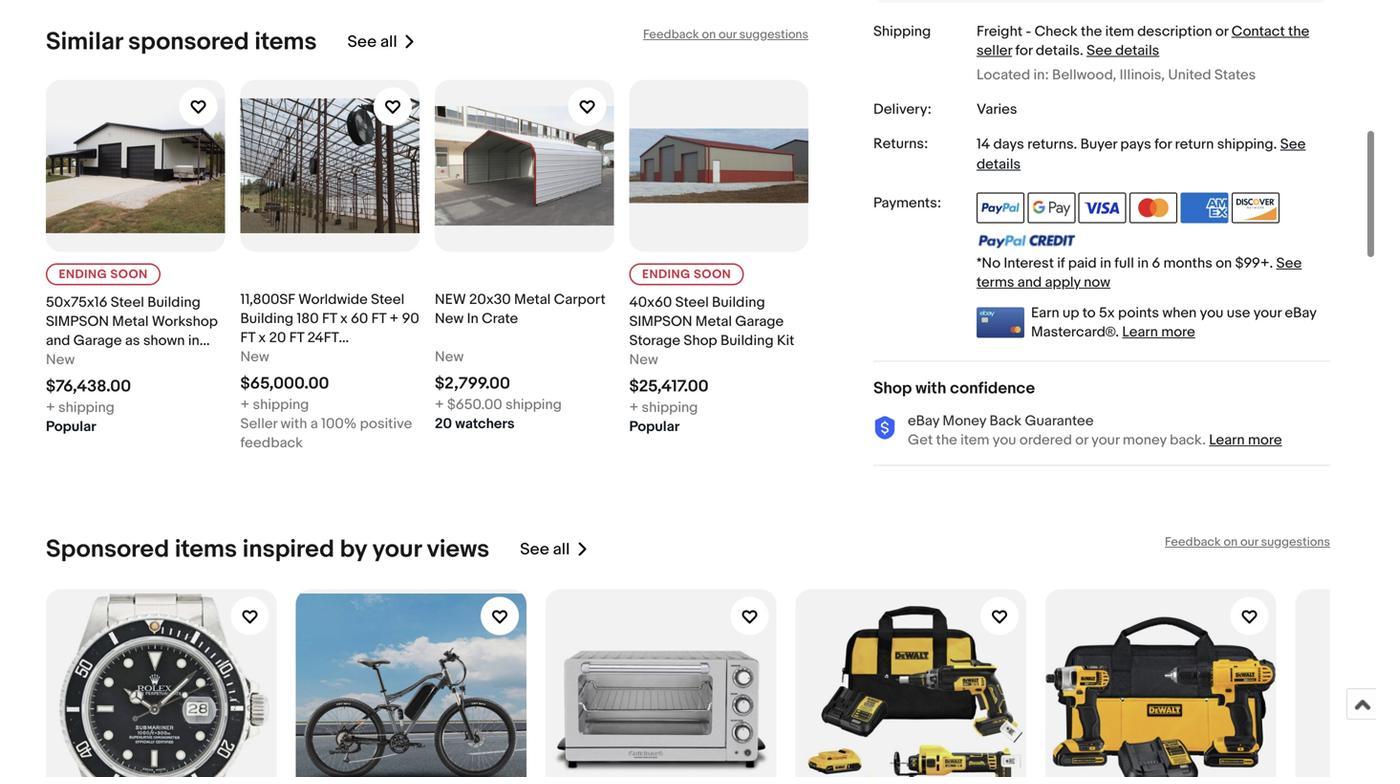 Task type: vqa. For each thing, say whether or not it's contained in the screenshot.
Free
no



Task type: locate. For each thing, give the bounding box(es) containing it.
our
[[719, 27, 737, 42], [1241, 535, 1259, 550]]

0 horizontal spatial soon
[[110, 267, 148, 282]]

steel up as
[[111, 294, 144, 311]]

1 vertical spatial garage
[[73, 332, 122, 350]]

you
[[1200, 305, 1224, 322], [993, 432, 1017, 449]]

1 horizontal spatial shop
[[874, 379, 912, 399]]

see details link
[[1087, 42, 1160, 59], [977, 136, 1306, 173]]

more
[[1162, 324, 1196, 341], [1249, 432, 1283, 449]]

shipping up watchers
[[506, 396, 562, 413]]

new up $76,438.00 text box
[[46, 351, 75, 369]]

ending soon up 40x60
[[642, 267, 732, 282]]

metal inside 40x60 steel building simpson metal garage storage shop building kit new $25,417.00 + shipping popular
[[696, 313, 732, 330]]

you inside earn up to 5x points when you use your ebay mastercard®.
[[1200, 305, 1224, 322]]

1 vertical spatial all
[[553, 540, 570, 560]]

1 horizontal spatial you
[[1200, 305, 1224, 322]]

ebay right use at top
[[1285, 305, 1317, 322]]

the right contact
[[1289, 23, 1310, 40]]

1 vertical spatial ebay
[[908, 413, 940, 430]]

0 horizontal spatial ending
[[59, 267, 107, 282]]

shop right storage
[[684, 332, 718, 350]]

0 horizontal spatial in
[[188, 332, 200, 350]]

1 horizontal spatial learn more
[[1210, 432, 1283, 449]]

details down days
[[977, 156, 1021, 173]]

2 simpson from the left
[[630, 313, 693, 330]]

See all text field
[[348, 32, 397, 52], [520, 540, 570, 560]]

shipping down the $65,000.00
[[253, 396, 309, 413]]

google pay image
[[1028, 193, 1076, 223]]

more down the when
[[1162, 324, 1196, 341]]

11,800sf
[[240, 291, 295, 308]]

learn more for right learn more 'link'
[[1210, 432, 1283, 449]]

popular down $76,438.00 text box
[[46, 418, 96, 436]]

popular down the $25,417.00
[[630, 418, 680, 436]]

on
[[702, 27, 716, 42], [1216, 255, 1233, 272], [1224, 535, 1238, 550]]

your left money on the bottom of page
[[1092, 432, 1120, 449]]

new text field up $76,438.00 text box
[[46, 351, 75, 370]]

0 horizontal spatial and
[[46, 332, 70, 350]]

20 watchers text field
[[435, 414, 515, 434]]

0 vertical spatial you
[[1200, 305, 1224, 322]]

returns:
[[874, 135, 928, 153]]

1 horizontal spatial for
[[1155, 136, 1172, 153]]

new inside 40x60 steel building simpson metal garage storage shop building kit new $25,417.00 + shipping popular
[[630, 351, 658, 369]]

details inside see details
[[977, 156, 1021, 173]]

with left "a"
[[281, 415, 307, 433]]

and up picture
[[46, 332, 70, 350]]

and inside see terms and apply now
[[1018, 274, 1042, 291]]

0 vertical spatial your
[[1254, 305, 1282, 322]]

1 horizontal spatial metal
[[514, 291, 551, 308]]

0 vertical spatial learn
[[1123, 324, 1159, 341]]

learn
[[1123, 324, 1159, 341], [1210, 432, 1245, 449]]

up
[[1063, 305, 1080, 322]]

New text field
[[435, 348, 464, 367], [46, 351, 75, 370]]

0 vertical spatial see details link
[[1087, 42, 1160, 59]]

building up workshop
[[147, 294, 201, 311]]

the inside contact the seller
[[1289, 23, 1310, 40]]

1 horizontal spatial 20
[[435, 415, 452, 433]]

2 popular from the left
[[630, 418, 680, 436]]

simpson inside '50x75x16 steel building simpson metal workshop and garage as shown in picture'
[[46, 313, 109, 330]]

suggestions
[[740, 27, 809, 42], [1262, 535, 1331, 550]]

1 horizontal spatial popular
[[630, 418, 680, 436]]

1 horizontal spatial new text field
[[435, 348, 464, 367]]

located in: bellwood, illinois, united states
[[977, 67, 1256, 84]]

1 horizontal spatial garage
[[736, 313, 784, 330]]

new down new at the left top
[[435, 310, 464, 327]]

0 horizontal spatial learn more
[[1123, 324, 1196, 341]]

ft right 60
[[372, 310, 386, 327]]

1 horizontal spatial learn
[[1210, 432, 1245, 449]]

+ shipping text field down $76,438.00 text box
[[46, 398, 115, 417]]

1 horizontal spatial feedback
[[1165, 535, 1221, 550]]

*no interest if paid in full in 6 months on $99+.
[[977, 255, 1277, 272]]

apply
[[1045, 274, 1081, 291]]

0 vertical spatial all
[[380, 32, 397, 52]]

soon for $76,438.00
[[110, 267, 148, 282]]

$65,000.00 text field
[[240, 374, 329, 394]]

1 vertical spatial with
[[281, 415, 307, 433]]

2 ending soon from the left
[[642, 267, 732, 282]]

ending
[[59, 267, 107, 282], [642, 267, 691, 282]]

learn down points
[[1123, 324, 1159, 341]]

1 + shipping text field from the left
[[46, 398, 115, 417]]

+ left 90
[[390, 310, 399, 327]]

2 vertical spatial your
[[372, 535, 421, 565]]

20 down the $650.00 in the bottom of the page
[[435, 415, 452, 433]]

1 simpson from the left
[[46, 313, 109, 330]]

0 vertical spatial see all text field
[[348, 32, 397, 52]]

0 vertical spatial see all
[[348, 32, 397, 52]]

on for similar sponsored items
[[702, 27, 716, 42]]

1 horizontal spatial new text field
[[630, 351, 658, 370]]

in left the 6
[[1138, 255, 1149, 272]]

1 horizontal spatial see all text field
[[520, 540, 570, 560]]

back.
[[1170, 432, 1206, 449]]

in inside '50x75x16 steel building simpson metal workshop and garage as shown in picture'
[[188, 332, 200, 350]]

feedback on our suggestions link for similar sponsored items
[[643, 27, 809, 42]]

ft down 180
[[289, 329, 304, 347]]

workshop
[[152, 313, 218, 330]]

metal inside '50x75x16 steel building simpson metal workshop and garage as shown in picture'
[[112, 313, 149, 330]]

1 vertical spatial feedback on our suggestions link
[[1165, 535, 1331, 550]]

1 horizontal spatial suggestions
[[1262, 535, 1331, 550]]

2 + shipping text field from the left
[[630, 398, 698, 417]]

0 horizontal spatial more
[[1162, 324, 1196, 341]]

0 horizontal spatial all
[[380, 32, 397, 52]]

-
[[1026, 23, 1032, 40]]

soon for steel
[[694, 267, 732, 282]]

shipping down "$25,417.00" text box
[[642, 399, 698, 417]]

building down 11,800sf
[[240, 310, 294, 327]]

ebay mastercard image
[[977, 308, 1025, 338]]

1 vertical spatial learn more
[[1210, 432, 1283, 449]]

1 horizontal spatial ending soon
[[642, 267, 732, 282]]

new text field down storage
[[630, 351, 658, 370]]

0 horizontal spatial steel
[[111, 294, 144, 311]]

2 horizontal spatial steel
[[675, 294, 709, 311]]

states
[[1215, 67, 1256, 84]]

0 vertical spatial and
[[1018, 274, 1042, 291]]

1 soon from the left
[[110, 267, 148, 282]]

shipping down $76,438.00
[[58, 399, 115, 417]]

ending soon up 50x75x16
[[59, 267, 148, 282]]

steel inside 11,800sf worldwide steel building 180 ft x 60 ft + 90 ft x 20 ft 24ft greenhouse
[[371, 291, 405, 308]]

new inside new $2,799.00 + $650.00 shipping 20 watchers
[[435, 348, 464, 366]]

new down storage
[[630, 351, 658, 369]]

ending for $76,438.00
[[59, 267, 107, 282]]

crate
[[482, 310, 518, 327]]

0 horizontal spatial new text field
[[240, 348, 269, 367]]

buyer
[[1081, 136, 1118, 153]]

for down -
[[1016, 42, 1033, 59]]

paypal credit image
[[977, 234, 1076, 249]]

soon up 40x60 steel building simpson metal garage storage shop building kit new $25,417.00 + shipping popular
[[694, 267, 732, 282]]

see details link for details
[[1087, 42, 1160, 59]]

0 horizontal spatial simpson
[[46, 313, 109, 330]]

20 up greenhouse
[[269, 329, 286, 347]]

1 ending from the left
[[59, 267, 107, 282]]

1 vertical spatial suggestions
[[1262, 535, 1331, 550]]

+ left the $650.00 in the bottom of the page
[[435, 396, 444, 413]]

1 vertical spatial more
[[1249, 432, 1283, 449]]

0 vertical spatial see all link
[[348, 27, 416, 57]]

+ inside 11,800sf worldwide steel building 180 ft x 60 ft + 90 ft x 20 ft 24ft greenhouse
[[390, 310, 399, 327]]

simpson down 50x75x16
[[46, 313, 109, 330]]

with inside 'new $65,000.00 + shipping seller with a 100% positive feedback'
[[281, 415, 307, 433]]

sponsored
[[128, 27, 249, 57]]

0 vertical spatial our
[[719, 27, 737, 42]]

0 vertical spatial 20
[[269, 329, 286, 347]]

popular
[[46, 418, 96, 436], [630, 418, 680, 436]]

1 horizontal spatial feedback on our suggestions link
[[1165, 535, 1331, 550]]

suggestions for similar sponsored items
[[740, 27, 809, 42]]

learn more right back.
[[1210, 432, 1283, 449]]

items
[[255, 27, 317, 57], [175, 535, 237, 565]]

and down interest
[[1018, 274, 1042, 291]]

for
[[1016, 42, 1033, 59], [1155, 136, 1172, 153]]

steel inside 40x60 steel building simpson metal garage storage shop building kit new $25,417.00 + shipping popular
[[675, 294, 709, 311]]

1 vertical spatial see all
[[520, 540, 570, 560]]

2 horizontal spatial your
[[1254, 305, 1282, 322]]

months
[[1164, 255, 1213, 272]]

0 horizontal spatial you
[[993, 432, 1017, 449]]

new inside 'new $65,000.00 + shipping seller with a 100% positive feedback'
[[240, 348, 269, 366]]

with
[[916, 379, 947, 399], [281, 415, 307, 433]]

1 horizontal spatial your
[[1092, 432, 1120, 449]]

1 horizontal spatial ending
[[642, 267, 691, 282]]

item up 'for details . see details'
[[1106, 23, 1135, 40]]

mastercard®.
[[1032, 324, 1120, 341]]

0 horizontal spatial item
[[961, 432, 990, 449]]

new up the $65,000.00
[[240, 348, 269, 366]]

0 horizontal spatial x
[[259, 329, 266, 347]]

soon up '50x75x16 steel building simpson metal workshop and garage as shown in picture'
[[110, 267, 148, 282]]

+ up seller
[[240, 396, 250, 413]]

+ inside 40x60 steel building simpson metal garage storage shop building kit new $25,417.00 + shipping popular
[[630, 399, 639, 417]]

see all text field for sponsored items inspired by your views
[[520, 540, 570, 560]]

in down workshop
[[188, 332, 200, 350]]

+ up popular text field
[[630, 399, 639, 417]]

or
[[1216, 23, 1229, 40], [1076, 432, 1089, 449]]

11,800sf worldwide steel building 180 ft x 60 ft + 90 ft x 20 ft 24ft greenhouse
[[240, 291, 419, 366]]

and
[[1018, 274, 1042, 291], [46, 332, 70, 350]]

ending up 50x75x16
[[59, 267, 107, 282]]

$99+.
[[1236, 255, 1274, 272]]

ebay up get
[[908, 413, 940, 430]]

garage up picture
[[73, 332, 122, 350]]

0 vertical spatial learn more
[[1123, 324, 1196, 341]]

see all for similar sponsored items
[[348, 32, 397, 52]]

1 horizontal spatial soon
[[694, 267, 732, 282]]

see terms and apply now
[[977, 255, 1302, 291]]

x left 60
[[340, 310, 348, 327]]

1 vertical spatial see details link
[[977, 136, 1306, 173]]

2 horizontal spatial .
[[1274, 136, 1278, 153]]

the up 'for details . see details'
[[1081, 23, 1103, 40]]

learn right back.
[[1210, 432, 1245, 449]]

see all text field for similar sponsored items
[[348, 32, 397, 52]]

new text field for $76,438.00
[[46, 351, 75, 370]]

New text field
[[240, 348, 269, 367], [630, 351, 658, 370]]

+ shipping text field
[[46, 398, 115, 417], [630, 398, 698, 417]]

in left full
[[1100, 255, 1112, 272]]

new 20x30 metal carport new in crate
[[435, 291, 606, 327]]

metal for $25,417.00
[[696, 313, 732, 330]]

50x75x16 steel building simpson metal workshop and garage as shown in picture
[[46, 294, 218, 369]]

the down money on the right of the page
[[936, 432, 958, 449]]

0 horizontal spatial learn
[[1123, 324, 1159, 341]]

0 horizontal spatial + shipping text field
[[46, 398, 115, 417]]

2 ending from the left
[[642, 267, 691, 282]]

$25,417.00 text field
[[630, 377, 709, 397]]

new text field up the $65,000.00
[[240, 348, 269, 367]]

returns
[[1028, 136, 1074, 153]]

simpson inside 40x60 steel building simpson metal garage storage shop building kit new $25,417.00 + shipping popular
[[630, 313, 693, 330]]

on for sponsored items inspired by your views
[[1224, 535, 1238, 550]]

or down guarantee
[[1076, 432, 1089, 449]]

feedback on our suggestions
[[643, 27, 809, 42], [1165, 535, 1331, 550]]

see inside see details
[[1281, 136, 1306, 153]]

shop inside 40x60 steel building simpson metal garage storage shop building kit new $25,417.00 + shipping popular
[[684, 332, 718, 350]]

building
[[147, 294, 201, 311], [712, 294, 765, 311], [240, 310, 294, 327], [721, 332, 774, 350]]

+ shipping text field down the $25,417.00
[[630, 398, 698, 417]]

+ up popular text box
[[46, 399, 55, 417]]

1 horizontal spatial steel
[[371, 291, 405, 308]]

new text field for $2,799.00
[[435, 348, 464, 367]]

earn up to 5x points when you use your ebay mastercard®.
[[1032, 305, 1317, 341]]

picture
[[46, 351, 93, 369]]

metal up "crate"
[[514, 291, 551, 308]]

new for $65,000.00
[[240, 348, 269, 366]]

2 soon from the left
[[694, 267, 732, 282]]

full
[[1115, 255, 1135, 272]]

garage up kit
[[736, 313, 784, 330]]

1 ending soon from the left
[[59, 267, 148, 282]]

x up greenhouse
[[259, 329, 266, 347]]

0 vertical spatial x
[[340, 310, 348, 327]]

simpson
[[46, 313, 109, 330], [630, 313, 693, 330]]

if
[[1058, 255, 1065, 272]]

metal
[[514, 291, 551, 308], [112, 313, 149, 330], [696, 313, 732, 330]]

1 horizontal spatial and
[[1018, 274, 1042, 291]]

building right 40x60
[[712, 294, 765, 311]]

ending soon for steel
[[642, 267, 732, 282]]

item down money on the right of the page
[[961, 432, 990, 449]]

you left use at top
[[1200, 305, 1224, 322]]

shipping inside new $76,438.00 + shipping popular
[[58, 399, 115, 417]]

2 horizontal spatial metal
[[696, 313, 732, 330]]

ending up 40x60
[[642, 267, 691, 282]]

visa image
[[1079, 193, 1127, 223]]

the
[[1081, 23, 1103, 40], [1289, 23, 1310, 40], [936, 432, 958, 449]]

see details link for buyer
[[977, 136, 1306, 173]]

freight
[[977, 23, 1023, 40]]

. up the discover image
[[1274, 136, 1278, 153]]

and inside '50x75x16 steel building simpson metal workshop and garage as shown in picture'
[[46, 332, 70, 350]]

popular inside new $76,438.00 + shipping popular
[[46, 418, 96, 436]]

points
[[1119, 305, 1160, 322]]

steel
[[371, 291, 405, 308], [111, 294, 144, 311], [675, 294, 709, 311]]

details
[[1036, 42, 1080, 59], [1116, 42, 1160, 59], [977, 156, 1021, 173]]

5x
[[1099, 305, 1115, 322]]

garage inside 40x60 steel building simpson metal garage storage shop building kit new $25,417.00 + shipping popular
[[736, 313, 784, 330]]

shop
[[684, 332, 718, 350], [874, 379, 912, 399]]

details up illinois,
[[1116, 42, 1160, 59]]

0 horizontal spatial feedback
[[643, 27, 699, 42]]

new up $2,799.00 text field
[[435, 348, 464, 366]]

learn more link down points
[[1123, 324, 1196, 341]]

details down check
[[1036, 42, 1080, 59]]

learn more down points
[[1123, 324, 1196, 341]]

ebay
[[1285, 305, 1317, 322], [908, 413, 940, 430]]

0 horizontal spatial garage
[[73, 332, 122, 350]]

shipping
[[1218, 136, 1274, 153], [253, 396, 309, 413], [506, 396, 562, 413], [58, 399, 115, 417], [642, 399, 698, 417]]

money
[[1123, 432, 1167, 449]]

1 vertical spatial or
[[1076, 432, 1089, 449]]

1 vertical spatial our
[[1241, 535, 1259, 550]]

1 horizontal spatial our
[[1241, 535, 1259, 550]]

x
[[340, 310, 348, 327], [259, 329, 266, 347]]

garage
[[736, 313, 784, 330], [73, 332, 122, 350]]

+ inside 'new $65,000.00 + shipping seller with a 100% positive feedback'
[[240, 396, 250, 413]]

0 horizontal spatial ending soon
[[59, 267, 148, 282]]

0 horizontal spatial suggestions
[[740, 27, 809, 42]]

simpson up storage
[[630, 313, 693, 330]]

Popular text field
[[630, 417, 680, 437]]

steel up 90
[[371, 291, 405, 308]]

0 horizontal spatial or
[[1076, 432, 1089, 449]]

0 vertical spatial feedback on our suggestions link
[[643, 27, 809, 42]]

+ inside new $76,438.00 + shipping popular
[[46, 399, 55, 417]]

steel right 40x60
[[675, 294, 709, 311]]

*no
[[977, 255, 1001, 272]]

details for for
[[1036, 42, 1080, 59]]

in:
[[1034, 67, 1049, 84]]

24ft
[[308, 329, 339, 347]]

when
[[1163, 305, 1197, 322]]

the for get the item you ordered or your money back.
[[936, 432, 958, 449]]

0 horizontal spatial shop
[[684, 332, 718, 350]]

2 horizontal spatial in
[[1138, 255, 1149, 272]]

learn more link
[[1123, 324, 1196, 341], [1210, 432, 1283, 449]]

+ inside new $2,799.00 + $650.00 shipping 20 watchers
[[435, 396, 444, 413]]

1 vertical spatial you
[[993, 432, 1017, 449]]

180
[[297, 310, 319, 327]]

all for similar sponsored items
[[380, 32, 397, 52]]

100%
[[321, 415, 357, 433]]

60
[[351, 310, 368, 327]]

+ for $65,000.00
[[240, 396, 250, 413]]

0 vertical spatial feedback
[[643, 27, 699, 42]]

use
[[1227, 305, 1251, 322]]

2 horizontal spatial the
[[1289, 23, 1310, 40]]

suggestions for sponsored items inspired by your views
[[1262, 535, 1331, 550]]

you down back
[[993, 432, 1017, 449]]

20 inside 11,800sf worldwide steel building 180 ft x 60 ft + 90 ft x 20 ft 24ft greenhouse
[[269, 329, 286, 347]]

your right by
[[372, 535, 421, 565]]

new for $2,799.00
[[435, 348, 464, 366]]

. up bellwood,
[[1080, 42, 1084, 59]]

metal up "$25,417.00" text box
[[696, 313, 732, 330]]

shop up with details__icon
[[874, 379, 912, 399]]

1 horizontal spatial feedback on our suggestions
[[1165, 535, 1331, 550]]

delivery:
[[874, 101, 932, 118]]

item
[[1106, 23, 1135, 40], [961, 432, 990, 449]]

with up money on the right of the page
[[916, 379, 947, 399]]

learn more
[[1123, 324, 1196, 341], [1210, 432, 1283, 449]]

more right back.
[[1249, 432, 1283, 449]]

new inside new $76,438.00 + shipping popular
[[46, 351, 75, 369]]

1 horizontal spatial .
[[1080, 42, 1084, 59]]

1 horizontal spatial + shipping text field
[[630, 398, 698, 417]]

steel inside '50x75x16 steel building simpson metal workshop and garage as shown in picture'
[[111, 294, 144, 311]]

1 popular from the left
[[46, 418, 96, 436]]

1 horizontal spatial see all link
[[520, 535, 589, 565]]

+ shipping text field
[[240, 395, 309, 414]]

0 horizontal spatial see all text field
[[348, 32, 397, 52]]

for right "pays"
[[1155, 136, 1172, 153]]

+ shipping text field for $76,438.00
[[46, 398, 115, 417]]

.
[[1080, 42, 1084, 59], [1074, 136, 1078, 153], [1274, 136, 1278, 153]]

learn more link right back.
[[1210, 432, 1283, 449]]

1 horizontal spatial with
[[916, 379, 947, 399]]

0 horizontal spatial new text field
[[46, 351, 75, 370]]

feedback
[[643, 27, 699, 42], [1165, 535, 1221, 550]]

new text field up $2,799.00 text field
[[435, 348, 464, 367]]

new
[[435, 291, 466, 308]]

your right use at top
[[1254, 305, 1282, 322]]

1 vertical spatial feedback on our suggestions
[[1165, 535, 1331, 550]]

carport
[[554, 291, 606, 308]]

. left buyer
[[1074, 136, 1078, 153]]

or left contact
[[1216, 23, 1229, 40]]

0 horizontal spatial 20
[[269, 329, 286, 347]]

1 horizontal spatial items
[[255, 27, 317, 57]]

+ for $76,438.00
[[46, 399, 55, 417]]

metal up as
[[112, 313, 149, 330]]

in
[[1100, 255, 1112, 272], [1138, 255, 1149, 272], [188, 332, 200, 350]]



Task type: describe. For each thing, give the bounding box(es) containing it.
all for sponsored items inspired by your views
[[553, 540, 570, 560]]

new text field for $25,417.00
[[630, 351, 658, 370]]

1 horizontal spatial item
[[1106, 23, 1135, 40]]

feedback on our suggestions for sponsored items inspired by your views
[[1165, 535, 1331, 550]]

steel for picture
[[111, 294, 144, 311]]

Seller with a 100% positive feedback text field
[[240, 414, 420, 453]]

$25,417.00
[[630, 377, 709, 397]]

varies
[[977, 101, 1018, 118]]

shipping inside 'new $65,000.00 + shipping seller with a 100% positive feedback'
[[253, 396, 309, 413]]

watchers
[[455, 415, 515, 433]]

new $76,438.00 + shipping popular
[[46, 351, 131, 436]]

20x30
[[469, 291, 511, 308]]

terms
[[977, 274, 1015, 291]]

seller
[[240, 415, 277, 433]]

+ for $2,799.00
[[435, 396, 444, 413]]

20 inside new $2,799.00 + $650.00 shipping 20 watchers
[[435, 415, 452, 433]]

the for contact the seller
[[1289, 23, 1310, 40]]

+ $650.00 shipping text field
[[435, 395, 562, 414]]

0 vertical spatial for
[[1016, 42, 1033, 59]]

1 horizontal spatial learn more link
[[1210, 432, 1283, 449]]

see all link for sponsored items inspired by your views
[[520, 535, 589, 565]]

worldwide
[[298, 291, 368, 308]]

paid
[[1069, 255, 1097, 272]]

days
[[994, 136, 1025, 153]]

building inside 11,800sf worldwide steel building 180 ft x 60 ft + 90 ft x 20 ft 24ft greenhouse
[[240, 310, 294, 327]]

kit
[[777, 332, 795, 350]]

shipping right return
[[1218, 136, 1274, 153]]

in
[[467, 310, 479, 327]]

$650.00
[[447, 396, 503, 413]]

more for the top learn more 'link'
[[1162, 324, 1196, 341]]

0 vertical spatial items
[[255, 27, 317, 57]]

0 horizontal spatial ebay
[[908, 413, 940, 430]]

by
[[340, 535, 367, 565]]

shown
[[143, 332, 185, 350]]

ending for steel
[[642, 267, 691, 282]]

bellwood,
[[1053, 67, 1117, 84]]

feedback for sponsored items inspired by your views
[[1165, 535, 1221, 550]]

Popular text field
[[46, 417, 96, 437]]

get the item you ordered or your money back.
[[908, 432, 1206, 449]]

money
[[943, 413, 987, 430]]

similar sponsored items
[[46, 27, 317, 57]]

feedback on our suggestions link for sponsored items inspired by your views
[[1165, 535, 1331, 550]]

earn
[[1032, 305, 1060, 322]]

shipping inside 40x60 steel building simpson metal garage storage shop building kit new $25,417.00 + shipping popular
[[642, 399, 698, 417]]

0 horizontal spatial items
[[175, 535, 237, 565]]

back
[[990, 413, 1022, 430]]

located
[[977, 67, 1031, 84]]

seller
[[977, 42, 1013, 59]]

$2,799.00 text field
[[435, 374, 510, 394]]

learn more for the top learn more 'link'
[[1123, 324, 1196, 341]]

50x75x16
[[46, 294, 107, 311]]

garage inside '50x75x16 steel building simpson metal workshop and garage as shown in picture'
[[73, 332, 122, 350]]

with details__icon image
[[874, 416, 897, 440]]

1 vertical spatial on
[[1216, 255, 1233, 272]]

as
[[125, 332, 140, 350]]

steel for $25,417.00
[[675, 294, 709, 311]]

similar
[[46, 27, 123, 57]]

building inside '50x75x16 steel building simpson metal workshop and garage as shown in picture'
[[147, 294, 201, 311]]

contact the seller link
[[977, 23, 1310, 59]]

description
[[1138, 23, 1213, 40]]

guarantee
[[1025, 413, 1094, 430]]

0 horizontal spatial your
[[372, 535, 421, 565]]

metal inside new 20x30 metal carport new in crate
[[514, 291, 551, 308]]

a
[[311, 415, 318, 433]]

0 vertical spatial or
[[1216, 23, 1229, 40]]

1 horizontal spatial the
[[1081, 23, 1103, 40]]

90
[[402, 310, 419, 327]]

feedback on our suggestions for similar sponsored items
[[643, 27, 809, 42]]

0 horizontal spatial .
[[1074, 136, 1078, 153]]

freight - check the item description or
[[977, 23, 1232, 40]]

ordered
[[1020, 432, 1073, 449]]

6
[[1152, 255, 1161, 272]]

14 days returns . buyer pays for return shipping .
[[977, 136, 1281, 153]]

feedback for similar sponsored items
[[643, 27, 699, 42]]

building left kit
[[721, 332, 774, 350]]

shipping inside new $2,799.00 + $650.00 shipping 20 watchers
[[506, 396, 562, 413]]

40x60
[[630, 294, 672, 311]]

discover image
[[1232, 193, 1280, 223]]

master card image
[[1130, 193, 1178, 223]]

our for sponsored items inspired by your views
[[1241, 535, 1259, 550]]

ft down worldwide
[[322, 310, 337, 327]]

positive
[[360, 415, 412, 433]]

see inside see terms and apply now
[[1277, 255, 1302, 272]]

ebay inside earn up to 5x points when you use your ebay mastercard®.
[[1285, 305, 1317, 322]]

1 vertical spatial your
[[1092, 432, 1120, 449]]

inspired
[[243, 535, 334, 565]]

1 horizontal spatial x
[[340, 310, 348, 327]]

ebay money back guarantee
[[908, 413, 1094, 430]]

$76,438.00 text field
[[46, 377, 131, 397]]

new for $76,438.00
[[46, 351, 75, 369]]

greenhouse
[[240, 348, 321, 366]]

check
[[1035, 23, 1078, 40]]

new text field for $65,000.00
[[240, 348, 269, 367]]

to
[[1083, 305, 1096, 322]]

feedback
[[240, 435, 303, 452]]

american express image
[[1181, 193, 1229, 223]]

contact
[[1232, 23, 1285, 40]]

new inside new 20x30 metal carport new in crate
[[435, 310, 464, 327]]

more for right learn more 'link'
[[1249, 432, 1283, 449]]

paypal image
[[977, 193, 1025, 223]]

40x60 steel building simpson metal garage storage shop building kit new $25,417.00 + shipping popular
[[630, 294, 795, 436]]

your inside earn up to 5x points when you use your ebay mastercard®.
[[1254, 305, 1282, 322]]

1 vertical spatial shop
[[874, 379, 912, 399]]

contact the seller
[[977, 23, 1310, 59]]

see all link for similar sponsored items
[[348, 27, 416, 57]]

payments:
[[874, 195, 942, 212]]

interest
[[1004, 255, 1054, 272]]

see details
[[977, 136, 1306, 173]]

united
[[1169, 67, 1212, 84]]

return
[[1175, 136, 1214, 153]]

1 vertical spatial x
[[259, 329, 266, 347]]

details for see
[[977, 156, 1021, 173]]

new $2,799.00 + $650.00 shipping 20 watchers
[[435, 348, 562, 433]]

illinois,
[[1120, 67, 1165, 84]]

$65,000.00
[[240, 374, 329, 394]]

views
[[427, 535, 490, 565]]

now
[[1084, 274, 1111, 291]]

metal for picture
[[112, 313, 149, 330]]

pays
[[1121, 136, 1152, 153]]

shop with confidence
[[874, 379, 1036, 399]]

simpson for $25,417.00
[[630, 313, 693, 330]]

ending soon for $76,438.00
[[59, 267, 148, 282]]

see all for sponsored items inspired by your views
[[520, 540, 570, 560]]

confidence
[[950, 379, 1036, 399]]

simpson for picture
[[46, 313, 109, 330]]

sponsored items inspired by your views
[[46, 535, 490, 565]]

1 vertical spatial for
[[1155, 136, 1172, 153]]

1 vertical spatial item
[[961, 432, 990, 449]]

0 vertical spatial learn more link
[[1123, 324, 1196, 341]]

for details . see details
[[1013, 42, 1160, 59]]

our for similar sponsored items
[[719, 27, 737, 42]]

2 horizontal spatial details
[[1116, 42, 1160, 59]]

new $65,000.00 + shipping seller with a 100% positive feedback
[[240, 348, 416, 452]]

storage
[[630, 332, 681, 350]]

+ shipping text field for $25,417.00
[[630, 398, 698, 417]]

shipping
[[874, 23, 931, 40]]

$76,438.00
[[46, 377, 131, 397]]

1 horizontal spatial in
[[1100, 255, 1112, 272]]

get
[[908, 432, 933, 449]]

popular inside 40x60 steel building simpson metal garage storage shop building kit new $25,417.00 + shipping popular
[[630, 418, 680, 436]]

see terms and apply now link
[[977, 255, 1302, 291]]

sponsored
[[46, 535, 169, 565]]

ft up greenhouse
[[240, 329, 255, 347]]



